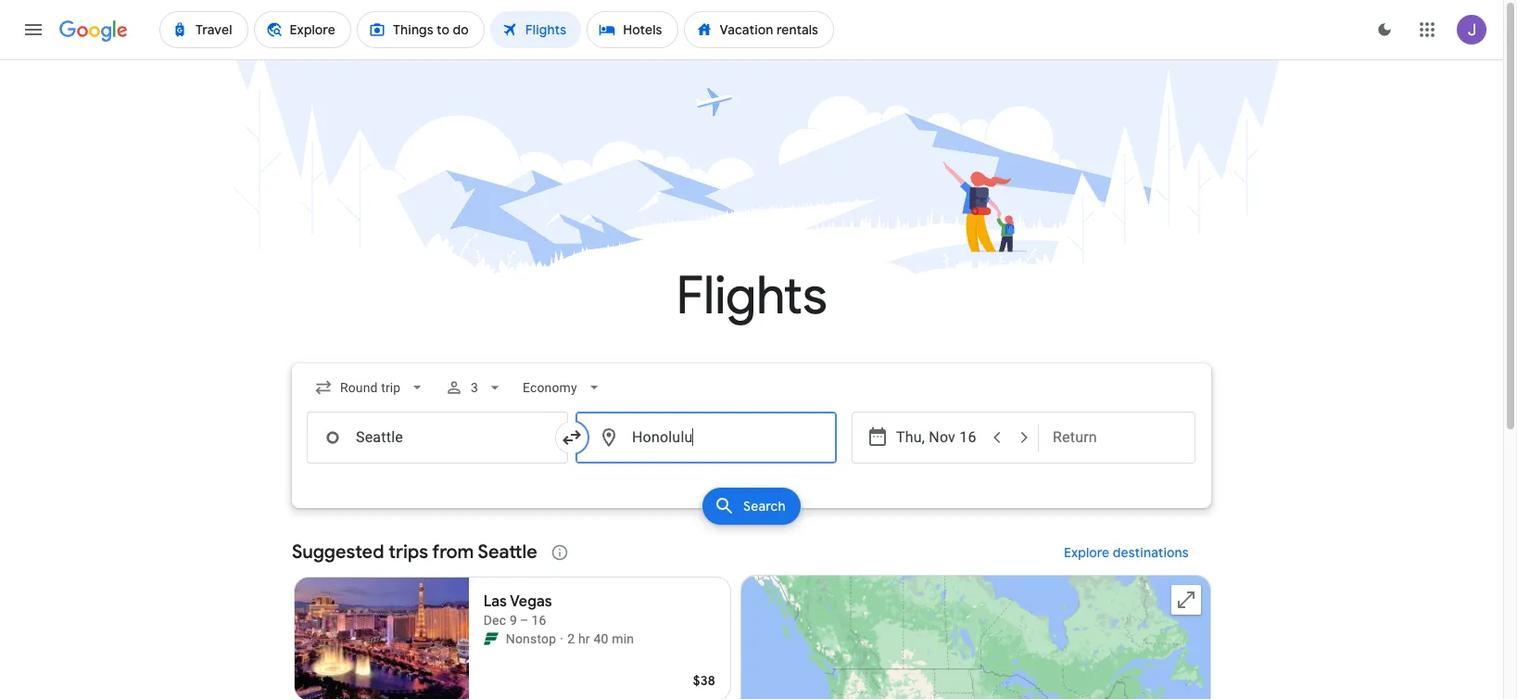 Task type: describe. For each thing, give the bounding box(es) containing it.
hr
[[578, 631, 590, 646]]

las vegas dec 9 – 16
[[484, 593, 552, 628]]

trips
[[389, 541, 428, 564]]

Flight search field
[[277, 363, 1227, 530]]

from
[[432, 541, 474, 564]]

38 US dollars text field
[[693, 672, 716, 689]]

search
[[744, 498, 786, 515]]

9 – 16
[[510, 613, 547, 628]]

explore destinations button
[[1042, 530, 1212, 575]]

none text field inside flight search field
[[307, 412, 568, 464]]

Departure text field
[[897, 413, 982, 463]]

swap origin and destination. image
[[561, 427, 583, 449]]

suggested trips from seattle region
[[292, 530, 1212, 699]]

3 button
[[438, 365, 512, 410]]

2
[[568, 631, 575, 646]]

explore
[[1065, 544, 1110, 561]]

Return text field
[[1053, 413, 1181, 463]]

3
[[471, 380, 479, 395]]

2 hr 40 min
[[568, 631, 634, 646]]



Task type: vqa. For each thing, say whether or not it's contained in the screenshot.
graph
no



Task type: locate. For each thing, give the bounding box(es) containing it.
explore destinations
[[1065, 544, 1190, 561]]

 image
[[560, 630, 564, 648]]

frontier image
[[484, 631, 499, 646]]

vegas
[[510, 593, 552, 611]]

dec
[[484, 613, 507, 628]]

nonstop
[[506, 631, 557, 646]]

40
[[594, 631, 609, 646]]

search button
[[703, 488, 801, 525]]

suggested
[[292, 541, 384, 564]]

flights
[[677, 263, 827, 329]]

None text field
[[576, 412, 837, 464]]

None text field
[[307, 412, 568, 464]]

none text field inside flight search field
[[576, 412, 837, 464]]

 image inside suggested trips from seattle region
[[560, 630, 564, 648]]

min
[[612, 631, 634, 646]]

main menu image
[[22, 19, 45, 41]]

None field
[[307, 371, 434, 404], [516, 371, 611, 404], [307, 371, 434, 404], [516, 371, 611, 404]]

destinations
[[1114, 544, 1190, 561]]

change appearance image
[[1363, 7, 1408, 52]]

$38
[[693, 672, 716, 689]]

seattle
[[478, 541, 537, 564]]

suggested trips from seattle
[[292, 541, 537, 564]]

las
[[484, 593, 507, 611]]



